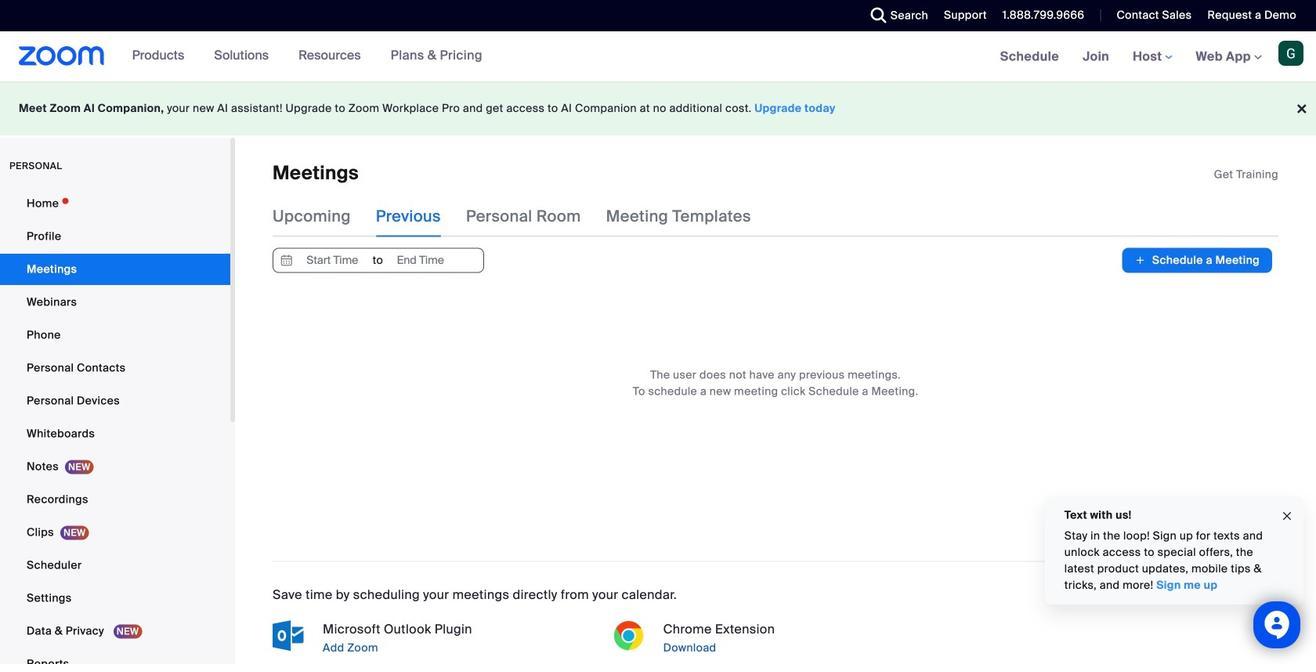 Task type: vqa. For each thing, say whether or not it's contained in the screenshot.
User
no



Task type: locate. For each thing, give the bounding box(es) containing it.
product information navigation
[[120, 31, 495, 82]]

add image
[[1135, 253, 1147, 268]]

banner
[[0, 31, 1317, 83]]

date image
[[278, 249, 296, 272]]

close image
[[1282, 508, 1294, 526]]

footer
[[0, 82, 1317, 136]]

tabs of meeting tab list
[[273, 196, 777, 237]]

application
[[1215, 167, 1279, 183]]



Task type: describe. For each thing, give the bounding box(es) containing it.
Date Range Picker End field
[[384, 249, 457, 272]]

meetings navigation
[[989, 31, 1317, 83]]

zoom logo image
[[19, 46, 105, 66]]

personal menu menu
[[0, 188, 230, 665]]

Date Range Picker Start field
[[296, 249, 369, 272]]

profile picture image
[[1279, 41, 1304, 66]]



